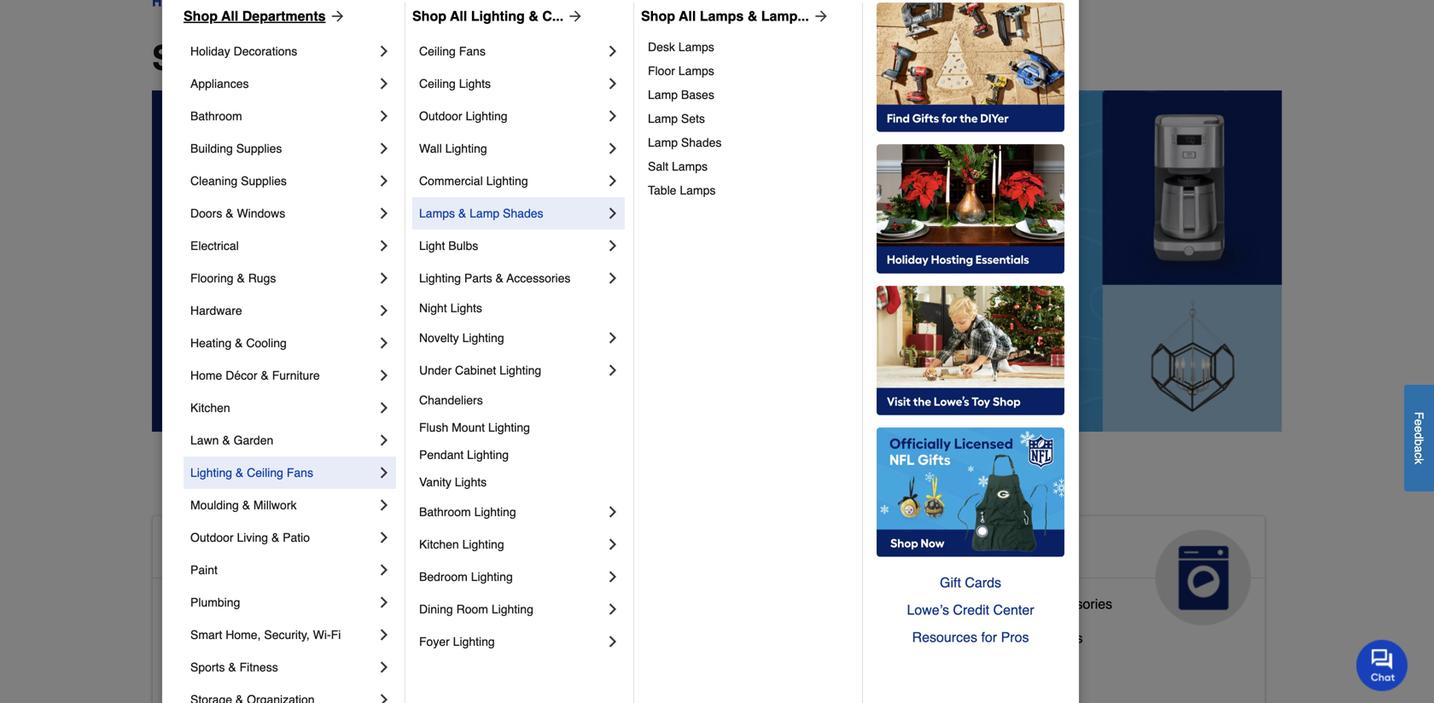 Task type: vqa. For each thing, say whether or not it's contained in the screenshot.
2nd from from the bottom of the page
no



Task type: locate. For each thing, give the bounding box(es) containing it.
all inside "link"
[[679, 8, 696, 24]]

chevron right image for kitchen lighting
[[604, 536, 622, 553]]

0 horizontal spatial kitchen
[[190, 401, 230, 415]]

lamp down floor
[[648, 88, 678, 102]]

accessible bathroom
[[166, 596, 295, 612]]

1 vertical spatial parts
[[991, 596, 1023, 612]]

shop up ceiling fans
[[412, 8, 447, 24]]

find gifts for the diyer. image
[[877, 3, 1065, 132]]

1 horizontal spatial furniture
[[677, 658, 731, 674]]

ceiling up "millwork"
[[247, 466, 283, 480]]

supplies for livestock supplies
[[608, 624, 660, 639]]

1 vertical spatial outdoor
[[190, 531, 234, 545]]

appliance parts & accessories
[[927, 596, 1113, 612]]

chevron right image
[[376, 43, 393, 60], [604, 43, 622, 60], [376, 75, 393, 92], [604, 108, 622, 125], [376, 140, 393, 157], [604, 140, 622, 157], [376, 172, 393, 190], [376, 205, 393, 222], [376, 270, 393, 287], [376, 302, 393, 319], [604, 330, 622, 347], [376, 367, 393, 384], [376, 432, 393, 449], [376, 464, 393, 482], [376, 497, 393, 514], [376, 529, 393, 546], [604, 569, 622, 586], [604, 601, 622, 618], [376, 627, 393, 644], [604, 634, 622, 651]]

& up moulding & millwork
[[236, 466, 244, 480]]

0 horizontal spatial accessories
[[507, 272, 571, 285]]

1 vertical spatial accessories
[[1039, 596, 1113, 612]]

gift
[[940, 575, 961, 591]]

cleaning supplies link
[[190, 165, 376, 197]]

accessible home link
[[153, 516, 504, 626]]

chandeliers link
[[419, 387, 622, 414]]

fans down lawn & garden link
[[287, 466, 313, 480]]

vanity lights link
[[419, 469, 622, 496]]

windows
[[237, 207, 285, 220]]

1 horizontal spatial arrow right image
[[564, 8, 584, 25]]

1 e from the top
[[1413, 419, 1426, 426]]

supplies up cleaning supplies
[[236, 142, 282, 155]]

chevron right image for dining room lighting
[[604, 601, 622, 618]]

lowe's
[[907, 602, 949, 618]]

1 vertical spatial pet
[[547, 658, 567, 674]]

1 arrow right image from the left
[[326, 8, 346, 25]]

appliances up cards
[[927, 537, 1055, 564]]

lights up outdoor lighting
[[459, 77, 491, 91]]

1 vertical spatial lights
[[450, 301, 482, 315]]

chevron right image for home décor & furniture
[[376, 367, 393, 384]]

all up ceiling fans
[[450, 8, 467, 24]]

room
[[456, 603, 488, 616]]

ceiling up ceiling lights
[[419, 44, 456, 58]]

chevron right image for cleaning supplies
[[376, 172, 393, 190]]

table lamps
[[648, 184, 716, 197]]

shop up desk
[[641, 8, 675, 24]]

vanity lights
[[419, 476, 487, 489]]

0 vertical spatial departments
[[242, 8, 326, 24]]

desk lamps
[[648, 40, 714, 54]]

shades up light bulbs link
[[503, 207, 543, 220]]

0 vertical spatial bedroom
[[419, 570, 468, 584]]

shop all lighting & c...
[[412, 8, 564, 24]]

chevron right image for moulding & millwork
[[376, 497, 393, 514]]

all up desk lamps
[[679, 8, 696, 24]]

foyer
[[419, 635, 450, 649]]

& right 'animal' on the left bottom
[[633, 537, 651, 564]]

& right lawn
[[222, 434, 230, 447]]

bathroom for bathroom
[[190, 109, 242, 123]]

lighting inside 'link'
[[453, 635, 495, 649]]

flush
[[419, 421, 448, 435]]

bathroom inside bathroom lighting link
[[419, 505, 471, 519]]

chevron right image for hardware
[[376, 302, 393, 319]]

lights down 'pendant lighting'
[[455, 476, 487, 489]]

arrow right image inside shop all lighting & c... link
[[564, 8, 584, 25]]

0 horizontal spatial shades
[[503, 207, 543, 220]]

lamps up the desk lamps link
[[700, 8, 744, 24]]

0 vertical spatial lights
[[459, 77, 491, 91]]

0 horizontal spatial outdoor
[[190, 531, 234, 545]]

bathroom down vanity lights
[[419, 505, 471, 519]]

chevron right image for heating & cooling
[[376, 335, 393, 352]]

1 vertical spatial home
[[298, 537, 364, 564]]

shades inside lamp shades link
[[681, 136, 722, 149]]

departments for shop all departments
[[242, 8, 326, 24]]

arrow right image
[[809, 8, 830, 25]]

& left "millwork"
[[242, 499, 250, 512]]

2 vertical spatial supplies
[[608, 624, 660, 639]]

1 horizontal spatial pet
[[657, 537, 694, 564]]

cleaning supplies
[[190, 174, 287, 188]]

chevron right image for doors & windows
[[376, 205, 393, 222]]

0 vertical spatial ceiling
[[419, 44, 456, 58]]

0 vertical spatial supplies
[[236, 142, 282, 155]]

lighting up foyer lighting 'link'
[[492, 603, 534, 616]]

accessible up the sports
[[166, 630, 232, 646]]

accessories for lighting parts & accessories
[[507, 272, 571, 285]]

chevron right image for outdoor lighting
[[604, 108, 622, 125]]

& inside "link"
[[748, 8, 758, 24]]

2 accessible from the top
[[166, 596, 232, 612]]

0 vertical spatial parts
[[464, 272, 492, 285]]

f
[[1413, 412, 1426, 419]]

commercial lighting
[[419, 174, 528, 188]]

parts
[[464, 272, 492, 285], [991, 596, 1023, 612]]

lighting down the bathroom lighting
[[462, 538, 504, 552]]

0 horizontal spatial fans
[[287, 466, 313, 480]]

bedroom up fitness
[[236, 630, 291, 646]]

bathroom for bathroom lighting
[[419, 505, 471, 519]]

& up the desk lamps link
[[748, 8, 758, 24]]

e
[[1413, 419, 1426, 426], [1413, 426, 1426, 433]]

gift cards
[[940, 575, 1002, 591]]

arrow right image up ceiling fans link
[[564, 8, 584, 25]]

shades down sets
[[681, 136, 722, 149]]

1 vertical spatial bathroom
[[419, 505, 471, 519]]

accessible up smart
[[166, 596, 232, 612]]

lights for night lights
[[450, 301, 482, 315]]

all for departments
[[221, 8, 238, 24]]

lamps down lamp shades
[[672, 160, 708, 173]]

chevron right image for smart home, security, wi-fi
[[376, 627, 393, 644]]

& right doors
[[226, 207, 234, 220]]

home décor & furniture
[[190, 369, 320, 383]]

lamps inside "link"
[[700, 8, 744, 24]]

arrow right image for shop all departments
[[326, 8, 346, 25]]

furniture down heating & cooling link
[[272, 369, 320, 383]]

lamps for floor lamps
[[679, 64, 714, 78]]

& up bulbs
[[458, 207, 466, 220]]

1 vertical spatial kitchen
[[419, 538, 459, 552]]

kitchen lighting link
[[419, 529, 604, 561]]

arrow right image inside shop all departments link
[[326, 8, 346, 25]]

0 vertical spatial appliances
[[190, 77, 249, 91]]

bathroom up smart home, security, wi-fi
[[236, 596, 295, 612]]

0 horizontal spatial arrow right image
[[326, 8, 346, 25]]

wall lighting link
[[419, 132, 604, 165]]

lights up novelty lighting
[[450, 301, 482, 315]]

all up holiday decorations
[[221, 8, 238, 24]]

novelty lighting
[[419, 331, 504, 345]]

outdoor living & patio
[[190, 531, 310, 545]]

1 shop from the left
[[184, 8, 218, 24]]

0 horizontal spatial shop
[[184, 8, 218, 24]]

3 shop from the left
[[641, 8, 675, 24]]

& right entry
[[271, 665, 280, 680]]

parts for appliance
[[991, 596, 1023, 612]]

all
[[221, 8, 238, 24], [450, 8, 467, 24], [679, 8, 696, 24], [246, 38, 289, 78]]

appliances link
[[190, 67, 376, 100], [914, 516, 1265, 626]]

2 vertical spatial lights
[[455, 476, 487, 489]]

light bulbs link
[[419, 230, 604, 262]]

flooring
[[190, 272, 234, 285]]

bedroom lighting
[[419, 570, 513, 584]]

pendant lighting link
[[419, 441, 622, 469]]

floor
[[648, 64, 675, 78]]

lamp shades
[[648, 136, 722, 149]]

bathroom
[[190, 109, 242, 123], [419, 505, 471, 519], [236, 596, 295, 612]]

bathroom link
[[190, 100, 376, 132]]

fans
[[459, 44, 486, 58], [287, 466, 313, 480]]

1 horizontal spatial outdoor
[[419, 109, 462, 123]]

bedroom up 'dining'
[[419, 570, 468, 584]]

outdoor inside "link"
[[419, 109, 462, 123]]

fans up ceiling lights
[[459, 44, 486, 58]]

building
[[190, 142, 233, 155]]

appliances link up 'chillers'
[[914, 516, 1265, 626]]

shop
[[152, 38, 237, 78]]

animal
[[547, 537, 627, 564]]

supplies for cleaning supplies
[[241, 174, 287, 188]]

chevron right image for bedroom lighting
[[604, 569, 622, 586]]

chevron right image for under cabinet lighting
[[604, 362, 622, 379]]

shop up the holiday
[[184, 8, 218, 24]]

accessories up 'chillers'
[[1039, 596, 1113, 612]]

all for lamps
[[679, 8, 696, 24]]

departments up outdoor lighting
[[299, 38, 507, 78]]

0 vertical spatial outdoor
[[419, 109, 462, 123]]

chevron right image for flooring & rugs
[[376, 270, 393, 287]]

furniture right houses,
[[677, 658, 731, 674]]

lamp
[[648, 88, 678, 102], [648, 112, 678, 126], [648, 136, 678, 149], [470, 207, 500, 220]]

kitchen lighting
[[419, 538, 504, 552]]

enjoy savings year-round. no matter what you're shopping for, find what you need at a great price. image
[[152, 91, 1282, 432]]

lighting down room
[[453, 635, 495, 649]]

d
[[1413, 433, 1426, 439]]

bathroom inside bathroom link
[[190, 109, 242, 123]]

lamp up salt at the left top of the page
[[648, 136, 678, 149]]

lighting down ceiling lights link
[[466, 109, 508, 123]]

lamps up bases
[[679, 64, 714, 78]]

lighting up chandeliers "link"
[[500, 364, 541, 377]]

cleaning
[[190, 174, 238, 188]]

accessible for accessible home
[[166, 537, 291, 564]]

arrow right image
[[326, 8, 346, 25], [564, 8, 584, 25]]

2 horizontal spatial shop
[[641, 8, 675, 24]]

shop inside "link"
[[641, 8, 675, 24]]

1 accessible from the top
[[166, 537, 291, 564]]

outdoor up the "wall"
[[419, 109, 462, 123]]

living
[[237, 531, 268, 545]]

accessible for accessible bathroom
[[166, 596, 232, 612]]

parts down cards
[[991, 596, 1023, 612]]

lamps down salt lamps
[[680, 184, 716, 197]]

1 vertical spatial ceiling
[[419, 77, 456, 91]]

1 horizontal spatial parts
[[991, 596, 1023, 612]]

chevron right image for lighting parts & accessories
[[604, 270, 622, 287]]

2 vertical spatial bathroom
[[236, 596, 295, 612]]

accessories
[[507, 272, 571, 285], [1039, 596, 1113, 612]]

bathroom up building
[[190, 109, 242, 123]]

& up "wine"
[[1027, 596, 1036, 612]]

c...
[[542, 8, 564, 24]]

parts down bulbs
[[464, 272, 492, 285]]

0 vertical spatial pet
[[657, 537, 694, 564]]

shop for shop all lighting & c...
[[412, 8, 447, 24]]

shop all lamps & lamp...
[[641, 8, 809, 24]]

moulding & millwork
[[190, 499, 297, 512]]

1 horizontal spatial shop
[[412, 8, 447, 24]]

lamp for lamp sets
[[648, 112, 678, 126]]

0 horizontal spatial appliances link
[[190, 67, 376, 100]]

ceiling down ceiling fans
[[419, 77, 456, 91]]

1 horizontal spatial accessories
[[1039, 596, 1113, 612]]

1 vertical spatial shades
[[503, 207, 543, 220]]

kitchen up lawn
[[190, 401, 230, 415]]

parts inside appliance parts & accessories link
[[991, 596, 1023, 612]]

chevron right image for ceiling fans
[[604, 43, 622, 60]]

accessible down moulding
[[166, 537, 291, 564]]

0 vertical spatial kitchen
[[190, 401, 230, 415]]

e up b
[[1413, 426, 1426, 433]]

2 shop from the left
[[412, 8, 447, 24]]

1 vertical spatial appliances
[[927, 537, 1055, 564]]

e up d
[[1413, 419, 1426, 426]]

2 e from the top
[[1413, 426, 1426, 433]]

outdoor down moulding
[[190, 531, 234, 545]]

chevron right image for ceiling lights
[[604, 75, 622, 92]]

accessible down smart
[[166, 665, 232, 680]]

2 arrow right image from the left
[[564, 8, 584, 25]]

0 vertical spatial furniture
[[272, 369, 320, 383]]

lawn & garden
[[190, 434, 273, 447]]

1 horizontal spatial fans
[[459, 44, 486, 58]]

lamps & lamp shades
[[419, 207, 543, 220]]

a
[[1413, 446, 1426, 453]]

flooring & rugs link
[[190, 262, 376, 295]]

0 vertical spatial accessories
[[507, 272, 571, 285]]

0 horizontal spatial pet
[[547, 658, 567, 674]]

under
[[419, 364, 452, 377]]

fi
[[331, 628, 341, 642]]

4 accessible from the top
[[166, 665, 232, 680]]

smart
[[190, 628, 222, 642]]

lighting parts & accessories
[[419, 272, 571, 285]]

accessories up night lights link
[[507, 272, 571, 285]]

1 vertical spatial departments
[[299, 38, 507, 78]]

0 horizontal spatial bedroom
[[236, 630, 291, 646]]

0 horizontal spatial parts
[[464, 272, 492, 285]]

parts inside lighting parts & accessories link
[[464, 272, 492, 285]]

kitchen for kitchen
[[190, 401, 230, 415]]

wine
[[1003, 630, 1034, 646]]

lighting inside "link"
[[466, 109, 508, 123]]

3 accessible from the top
[[166, 630, 232, 646]]

chevron right image for light bulbs
[[604, 237, 622, 254]]

1 horizontal spatial shades
[[681, 136, 722, 149]]

dining room lighting
[[419, 603, 534, 616]]

& left 'c...'
[[529, 8, 539, 24]]

lighting up dining room lighting
[[471, 570, 513, 584]]

light
[[419, 239, 445, 253]]

departments up holiday decorations link
[[242, 8, 326, 24]]

ceiling for ceiling fans
[[419, 44, 456, 58]]

appliances link down the decorations
[[190, 67, 376, 100]]

lamps up floor lamps at left
[[679, 40, 714, 54]]

outdoor
[[419, 109, 462, 123], [190, 531, 234, 545]]

1 vertical spatial supplies
[[241, 174, 287, 188]]

lamps & lamp shades link
[[419, 197, 604, 230]]

chevron right image for wall lighting
[[604, 140, 622, 157]]

light bulbs
[[419, 239, 478, 253]]

lamp bases
[[648, 88, 714, 102]]

doors
[[190, 207, 222, 220]]

1 horizontal spatial kitchen
[[419, 538, 459, 552]]

appliances image
[[1156, 530, 1251, 626]]

chevron right image for lawn & garden
[[376, 432, 393, 449]]

accessible
[[166, 537, 291, 564], [166, 596, 232, 612], [166, 630, 232, 646], [166, 665, 232, 680]]

lighting up night
[[419, 272, 461, 285]]

supplies for building supplies
[[236, 142, 282, 155]]

1 horizontal spatial appliances link
[[914, 516, 1265, 626]]

bathroom lighting link
[[419, 496, 604, 529]]

pet beds, houses, & furniture
[[547, 658, 731, 674]]

holiday hosting essentials. image
[[877, 144, 1065, 274]]

doors & windows
[[190, 207, 285, 220]]

chevron right image for commercial lighting
[[604, 172, 622, 190]]

0 vertical spatial shades
[[681, 136, 722, 149]]

arrow right image up shop all departments
[[326, 8, 346, 25]]

supplies up houses,
[[608, 624, 660, 639]]

dining
[[419, 603, 453, 616]]

appliances down the holiday
[[190, 77, 249, 91]]

lamps for table lamps
[[680, 184, 716, 197]]

kitchen up bedroom lighting on the bottom left of the page
[[419, 538, 459, 552]]

lighting up kitchen lighting link
[[474, 505, 516, 519]]

home,
[[226, 628, 261, 642]]

sports & fitness link
[[190, 651, 376, 684]]

chevron right image for building supplies
[[376, 140, 393, 157]]

cabinet
[[455, 364, 496, 377]]

supplies up windows
[[241, 174, 287, 188]]

foyer lighting
[[419, 635, 495, 649]]

lamp for lamp bases
[[648, 88, 678, 102]]

chevron right image
[[604, 75, 622, 92], [376, 108, 393, 125], [604, 172, 622, 190], [604, 205, 622, 222], [376, 237, 393, 254], [604, 237, 622, 254], [604, 270, 622, 287], [376, 335, 393, 352], [604, 362, 622, 379], [376, 400, 393, 417], [604, 504, 622, 521], [604, 536, 622, 553], [376, 562, 393, 579], [376, 594, 393, 611], [376, 659, 393, 676], [376, 692, 393, 704]]

lamp down lamp bases
[[648, 112, 678, 126]]

outdoor for outdoor living & patio
[[190, 531, 234, 545]]

lighting & ceiling fans
[[190, 466, 313, 480]]

care
[[547, 564, 600, 592]]

0 vertical spatial bathroom
[[190, 109, 242, 123]]

flush mount lighting
[[419, 421, 530, 435]]

0 vertical spatial fans
[[459, 44, 486, 58]]



Task type: describe. For each thing, give the bounding box(es) containing it.
paint
[[190, 564, 218, 577]]

chevron right image for holiday decorations
[[376, 43, 393, 60]]

beverage
[[927, 630, 986, 646]]

moulding & millwork link
[[190, 489, 376, 522]]

plumbing
[[190, 596, 240, 610]]

shop all lamps & lamp... link
[[641, 6, 830, 26]]

resources
[[912, 630, 978, 645]]

livestock supplies
[[547, 624, 660, 639]]

2 vertical spatial ceiling
[[247, 466, 283, 480]]

lights for ceiling lights
[[459, 77, 491, 91]]

paint link
[[190, 554, 376, 587]]

moulding
[[190, 499, 239, 512]]

fitness
[[240, 661, 278, 675]]

electrical
[[190, 239, 239, 253]]

shop all departments link
[[184, 6, 346, 26]]

under cabinet lighting link
[[419, 354, 604, 387]]

0 vertical spatial home
[[190, 369, 222, 383]]

lighting down outdoor lighting
[[445, 142, 487, 155]]

accessible for accessible entry & home
[[166, 665, 232, 680]]

desk lamps link
[[648, 35, 850, 59]]

chevron right image for bathroom lighting
[[604, 504, 622, 521]]

bases
[[681, 88, 714, 102]]

lighting down wall lighting link
[[486, 174, 528, 188]]

animal & pet care image
[[775, 530, 871, 626]]

lamp for lamp shades
[[648, 136, 678, 149]]

security,
[[264, 628, 310, 642]]

0 horizontal spatial furniture
[[272, 369, 320, 383]]

vanity
[[419, 476, 452, 489]]

lamps up light
[[419, 207, 455, 220]]

appliance
[[927, 596, 987, 612]]

kitchen link
[[190, 392, 376, 424]]

millwork
[[254, 499, 297, 512]]

chevron right image for outdoor living & patio
[[376, 529, 393, 546]]

lighting & ceiling fans link
[[190, 457, 376, 489]]

gift cards link
[[877, 569, 1065, 597]]

lighting parts & accessories link
[[419, 262, 604, 295]]

1 vertical spatial appliances link
[[914, 516, 1265, 626]]

electrical link
[[190, 230, 376, 262]]

novelty lighting link
[[419, 322, 604, 354]]

lamp sets
[[648, 112, 705, 126]]

1 horizontal spatial appliances
[[927, 537, 1055, 564]]

credit
[[953, 602, 990, 618]]

wall
[[419, 142, 442, 155]]

bedroom lighting link
[[419, 561, 604, 593]]

novelty
[[419, 331, 459, 345]]

livestock supplies link
[[547, 620, 660, 654]]

& left "cooling"
[[235, 336, 243, 350]]

smart home, security, wi-fi
[[190, 628, 341, 642]]

departments for shop all departments
[[299, 38, 507, 78]]

mount
[[452, 421, 485, 435]]

chandeliers
[[419, 394, 483, 407]]

& right houses,
[[664, 658, 673, 674]]

commercial lighting link
[[419, 165, 604, 197]]

lamp bases link
[[648, 83, 850, 107]]

all for lighting
[[450, 8, 467, 24]]

chevron right image for bathroom
[[376, 108, 393, 125]]

resources for pros
[[912, 630, 1029, 645]]

accessories for appliance parts & accessories
[[1039, 596, 1113, 612]]

night
[[419, 301, 447, 315]]

lamps for desk lamps
[[679, 40, 714, 54]]

beds,
[[571, 658, 606, 674]]

ceiling lights
[[419, 77, 491, 91]]

bathroom inside accessible bathroom link
[[236, 596, 295, 612]]

patio
[[283, 531, 310, 545]]

resources for pros link
[[877, 624, 1065, 651]]

accessible home image
[[395, 530, 491, 626]]

officially licensed n f l gifts. shop now. image
[[877, 428, 1065, 558]]

lighting up "under cabinet lighting"
[[462, 331, 504, 345]]

1 vertical spatial bedroom
[[236, 630, 291, 646]]

lighting down flush mount lighting
[[467, 448, 509, 462]]

chevron right image for electrical
[[376, 237, 393, 254]]

ceiling fans
[[419, 44, 486, 58]]

under cabinet lighting
[[419, 364, 541, 377]]

floor lamps
[[648, 64, 714, 78]]

chevron right image for novelty lighting
[[604, 330, 622, 347]]

ceiling for ceiling lights
[[419, 77, 456, 91]]

wall lighting
[[419, 142, 487, 155]]

lights for vanity lights
[[455, 476, 487, 489]]

livestock
[[547, 624, 604, 639]]

all down shop all departments link
[[246, 38, 289, 78]]

lawn & garden link
[[190, 424, 376, 457]]

& down light bulbs link
[[496, 272, 504, 285]]

f e e d b a c k button
[[1405, 385, 1434, 492]]

shop for shop all departments
[[184, 8, 218, 24]]

& inside animal & pet care
[[633, 537, 651, 564]]

pendant lighting
[[419, 448, 509, 462]]

salt lamps
[[648, 160, 708, 173]]

lighting up moulding
[[190, 466, 232, 480]]

f e e d b a c k
[[1413, 412, 1426, 465]]

building supplies link
[[190, 132, 376, 165]]

1 vertical spatial fans
[[287, 466, 313, 480]]

cooling
[[246, 336, 287, 350]]

chevron right image for kitchen
[[376, 400, 393, 417]]

& left rugs
[[237, 272, 245, 285]]

sports & fitness
[[190, 661, 278, 675]]

chevron right image for paint
[[376, 562, 393, 579]]

ceiling lights link
[[419, 67, 604, 100]]

parts for lighting
[[464, 272, 492, 285]]

kitchen for kitchen lighting
[[419, 538, 459, 552]]

lamp down commercial lighting
[[470, 207, 500, 220]]

houses,
[[610, 658, 660, 674]]

chat invite button image
[[1357, 640, 1409, 692]]

0 horizontal spatial appliances
[[190, 77, 249, 91]]

sports
[[190, 661, 225, 675]]

outdoor living & patio link
[[190, 522, 376, 554]]

accessible entry & home link
[[166, 661, 321, 695]]

doors & windows link
[[190, 197, 376, 230]]

table
[[648, 184, 677, 197]]

1 horizontal spatial bedroom
[[419, 570, 468, 584]]

pendant
[[419, 448, 464, 462]]

& right décor
[[261, 369, 269, 383]]

0 vertical spatial appliances link
[[190, 67, 376, 100]]

chevron right image for sports & fitness
[[376, 659, 393, 676]]

chevron right image for appliances
[[376, 75, 393, 92]]

& left patio
[[271, 531, 279, 545]]

outdoor lighting
[[419, 109, 508, 123]]

plumbing link
[[190, 587, 376, 619]]

home décor & furniture link
[[190, 359, 376, 392]]

chevron right image for plumbing
[[376, 594, 393, 611]]

2 vertical spatial home
[[284, 665, 321, 680]]

sets
[[681, 112, 705, 126]]

& left pros
[[990, 630, 999, 646]]

shop for shop all lamps & lamp...
[[641, 8, 675, 24]]

1 vertical spatial furniture
[[677, 658, 731, 674]]

lighting up ceiling fans link
[[471, 8, 525, 24]]

arrow right image for shop all lighting & c...
[[564, 8, 584, 25]]

visit the lowe's toy shop. image
[[877, 286, 1065, 416]]

lamps for salt lamps
[[672, 160, 708, 173]]

lawn
[[190, 434, 219, 447]]

chevron right image for foyer lighting
[[604, 634, 622, 651]]

hardware
[[190, 304, 242, 318]]

smart home, security, wi-fi link
[[190, 619, 376, 651]]

heating
[[190, 336, 232, 350]]

chevron right image for lighting & ceiling fans
[[376, 464, 393, 482]]

night lights link
[[419, 295, 622, 322]]

holiday decorations link
[[190, 35, 376, 67]]

accessible bathroom link
[[166, 592, 295, 627]]

pet inside animal & pet care
[[657, 537, 694, 564]]

& down accessible bedroom link
[[228, 661, 236, 675]]

accessible for accessible bedroom
[[166, 630, 232, 646]]

accessible bedroom link
[[166, 627, 291, 661]]

shades inside lamps & lamp shades link
[[503, 207, 543, 220]]

beverage & wine chillers link
[[927, 627, 1083, 661]]

lowe's credit center
[[907, 602, 1034, 618]]

chevron right image for lamps & lamp shades
[[604, 205, 622, 222]]

table lamps link
[[648, 178, 850, 202]]

lighting up pendant lighting link
[[488, 421, 530, 435]]

night lights
[[419, 301, 482, 315]]

bulbs
[[448, 239, 478, 253]]

outdoor for outdoor lighting
[[419, 109, 462, 123]]

salt lamps link
[[648, 155, 850, 178]]



